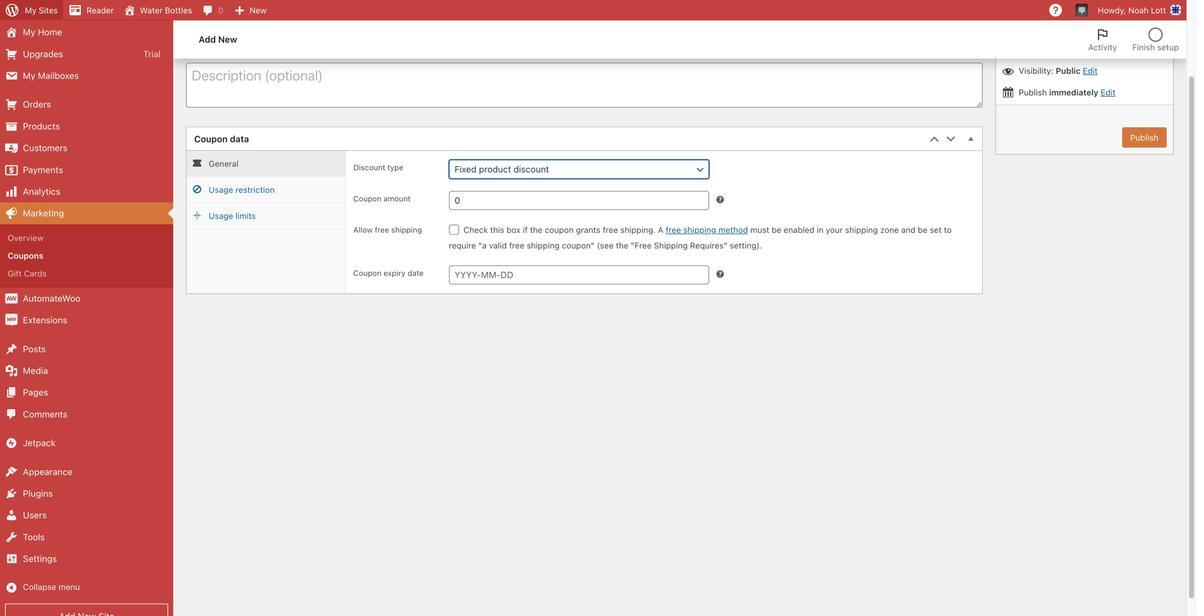 Task type: locate. For each thing, give the bounding box(es) containing it.
gift cards
[[8, 269, 47, 279]]

coupon amount
[[353, 194, 411, 203]]

automatewoo link
[[0, 288, 173, 310]]

noah
[[1129, 5, 1149, 15]]

1 vertical spatial coupon
[[545, 225, 574, 235]]

1 horizontal spatial edit
[[1101, 88, 1116, 97]]

usage
[[209, 185, 233, 195], [209, 211, 233, 221]]

jetpack link
[[0, 433, 173, 454]]

set
[[930, 225, 942, 235]]

extensions link
[[0, 310, 173, 331]]

1 vertical spatial my
[[23, 27, 35, 37]]

value of the coupon. image
[[715, 195, 725, 205]]

shipping.
[[620, 225, 656, 235]]

1 vertical spatial the
[[616, 241, 628, 250]]

coupon data
[[194, 134, 249, 144]]

my left sites
[[25, 5, 36, 15]]

my left home
[[23, 27, 35, 37]]

setup
[[1157, 42, 1179, 52]]

the right if on the left
[[530, 225, 543, 235]]

usage down general
[[209, 185, 233, 195]]

usage restriction link
[[187, 177, 345, 203]]

the
[[530, 225, 543, 235], [616, 241, 628, 250]]

coupon up coupon"
[[545, 225, 574, 235]]

0 horizontal spatial edit
[[1083, 66, 1098, 75]]

publish up visibility:
[[1004, 18, 1036, 29]]

my down "upgrades"
[[23, 70, 35, 81]]

1 horizontal spatial the
[[616, 241, 628, 250]]

generate
[[193, 42, 228, 52]]

1 vertical spatial publish
[[1019, 88, 1047, 97]]

1 vertical spatial edit button
[[1101, 88, 1116, 97]]

code up "generate coupon code" link
[[244, 15, 274, 32]]

analytics link
[[0, 181, 173, 203]]

must
[[750, 225, 769, 235]]

0 horizontal spatial coupon
[[231, 42, 260, 52]]

my
[[25, 5, 36, 15], [23, 27, 35, 37], [23, 70, 35, 81]]

publish down visibility:
[[1019, 88, 1047, 97]]

tab list containing activity
[[1081, 20, 1187, 59]]

toolbar navigation
[[0, 0, 1187, 23]]

comments link
[[0, 404, 173, 426]]

a
[[658, 225, 664, 235]]

your
[[826, 225, 843, 235]]

coupon down coupon code
[[231, 42, 260, 52]]

my sites
[[25, 5, 58, 15]]

usage for usage restriction
[[209, 185, 233, 195]]

edit right immediately
[[1101, 88, 1116, 97]]

amount
[[384, 194, 411, 203]]

0 vertical spatial my
[[25, 5, 36, 15]]

tools
[[23, 532, 45, 543]]

free shipping method link
[[666, 225, 748, 235]]

coupon up general
[[194, 134, 228, 144]]

plugins link
[[0, 483, 173, 505]]

expiry
[[384, 269, 406, 278]]

free inside must be enabled in your shipping zone and be set to require "a valid free shipping coupon" (see the "free shipping requires" setting).
[[509, 241, 524, 250]]

0 vertical spatial edit
[[1083, 66, 1098, 75]]

"a
[[478, 241, 487, 250]]

edit right public at the top
[[1083, 66, 1098, 75]]

be right must
[[772, 225, 781, 235]]

zone
[[880, 225, 899, 235]]

coupons
[[8, 251, 43, 261]]

0 vertical spatial the
[[530, 225, 543, 235]]

gift cards link
[[0, 265, 173, 283]]

1 horizontal spatial coupon
[[545, 225, 574, 235]]

coupon
[[192, 15, 241, 32], [194, 134, 228, 144], [353, 194, 381, 203], [353, 269, 381, 278]]

allow
[[353, 226, 373, 235]]

shipping up requires" in the top of the page
[[683, 225, 716, 235]]

1 horizontal spatial be
[[918, 225, 928, 235]]

lott
[[1151, 5, 1166, 15]]

coupon down 0
[[192, 15, 241, 32]]

setting).
[[730, 241, 762, 250]]

restriction
[[236, 185, 275, 195]]

edit for visibility: public edit
[[1083, 66, 1098, 75]]

tools link
[[0, 527, 173, 548]]

coupon left the amount
[[353, 194, 381, 203]]

new inside 'toolbar' navigation
[[250, 5, 267, 15]]

new
[[250, 5, 267, 15], [218, 34, 237, 45]]

edit button right immediately
[[1101, 88, 1116, 97]]

0 horizontal spatial be
[[772, 225, 781, 235]]

settings
[[23, 554, 57, 564]]

automatewoo
[[23, 293, 81, 304]]

comments
[[23, 409, 67, 420]]

orders
[[23, 99, 51, 110]]

be left "set"
[[918, 225, 928, 235]]

0 vertical spatial publish
[[1004, 18, 1036, 29]]

finish setup
[[1132, 42, 1179, 52]]

my inside 'toolbar' navigation
[[25, 5, 36, 15]]

limits
[[236, 211, 256, 221]]

my home
[[23, 27, 62, 37]]

1 vertical spatial usage
[[209, 211, 233, 221]]

1 vertical spatial new
[[218, 34, 237, 45]]

extensions
[[23, 315, 67, 326]]

collapse
[[23, 582, 56, 592]]

shipping
[[683, 225, 716, 235], [845, 225, 878, 235], [391, 226, 422, 235], [527, 241, 560, 250]]

1 usage from the top
[[209, 185, 233, 195]]

collapse menu
[[23, 582, 80, 592]]

the right (see
[[616, 241, 628, 250]]

coupon left expiry
[[353, 269, 381, 278]]

coupon expiry date
[[353, 269, 424, 278]]

publish for publish
[[1004, 18, 1036, 29]]

2 usage from the top
[[209, 211, 233, 221]]

2 vertical spatial my
[[23, 70, 35, 81]]

Allow free shipping checkbox
[[449, 225, 459, 235]]

my sites link
[[0, 0, 63, 20]]

code down "new" link
[[262, 42, 281, 52]]

1 vertical spatial edit
[[1101, 88, 1116, 97]]

edit button right public at the top
[[1083, 66, 1098, 75]]

0 vertical spatial coupon
[[231, 42, 260, 52]]

my for my sites
[[25, 5, 36, 15]]

analytics
[[23, 186, 60, 197]]

bottles
[[165, 5, 192, 15]]

type
[[387, 163, 403, 172]]

howdy, noah lott
[[1098, 5, 1166, 15]]

Coupon amount text field
[[449, 191, 709, 210]]

appearance link
[[0, 461, 173, 483]]

0 horizontal spatial edit button
[[1083, 66, 1098, 75]]

new up coupon code
[[250, 5, 267, 15]]

pages link
[[0, 382, 173, 404]]

marketing link
[[0, 203, 173, 224]]

usage limits
[[209, 211, 256, 221]]

coupon for coupon amount
[[353, 194, 381, 203]]

publish for publish immediately edit
[[1019, 88, 1047, 97]]

2 be from the left
[[918, 225, 928, 235]]

users link
[[0, 505, 173, 527]]

new down coupon code
[[218, 34, 237, 45]]

tab list
[[1081, 20, 1187, 59]]

coupons link
[[0, 247, 173, 265]]

generate coupon code
[[193, 42, 281, 52]]

usage left the limits
[[209, 211, 233, 221]]

overview
[[8, 233, 44, 243]]

add new
[[199, 34, 237, 45]]

publish immediately edit
[[1017, 88, 1116, 97]]

0 vertical spatial new
[[250, 5, 267, 15]]

free
[[603, 225, 618, 235], [666, 225, 681, 235], [375, 226, 389, 235], [509, 241, 524, 250]]

free down the box
[[509, 241, 524, 250]]

None submit
[[1122, 127, 1167, 148]]

Coupon code text field
[[186, 11, 983, 35]]

0 vertical spatial usage
[[209, 185, 233, 195]]

the coupon will expire at 00:00:00 of this date. image
[[715, 269, 725, 279]]

payments link
[[0, 159, 173, 181]]

check
[[464, 225, 488, 235]]

1 horizontal spatial new
[[250, 5, 267, 15]]



Task type: describe. For each thing, give the bounding box(es) containing it.
(see
[[597, 241, 614, 250]]

shipping down the amount
[[391, 226, 422, 235]]

free right allow
[[375, 226, 389, 235]]

must be enabled in your shipping zone and be set to require "a valid free shipping coupon" (see the "free shipping requires" setting).
[[449, 225, 952, 250]]

generate coupon code link
[[186, 37, 288, 56]]

my home link
[[0, 21, 173, 43]]

enabled
[[784, 225, 815, 235]]

payments
[[23, 165, 63, 175]]

1 be from the left
[[772, 225, 781, 235]]

free right a
[[666, 225, 681, 235]]

cards
[[24, 269, 47, 279]]

0 link
[[197, 0, 229, 20]]

customers
[[23, 143, 68, 153]]

check this box if the coupon grants free shipping. a free shipping method
[[464, 225, 748, 235]]

plugins
[[23, 489, 53, 499]]

0 vertical spatial code
[[244, 15, 274, 32]]

1 horizontal spatial edit button
[[1101, 88, 1116, 97]]

water bottles
[[140, 5, 192, 15]]

new link
[[229, 0, 272, 20]]

0
[[218, 5, 223, 15]]

trial
[[143, 49, 161, 59]]

0 horizontal spatial new
[[218, 34, 237, 45]]

coupon inside "generate coupon code" link
[[231, 42, 260, 52]]

posts link
[[0, 338, 173, 360]]

media
[[23, 366, 48, 376]]

howdy,
[[1098, 5, 1126, 15]]

add
[[199, 34, 216, 45]]

if
[[523, 225, 528, 235]]

finish setup button
[[1125, 20, 1187, 59]]

edit for publish immediately edit
[[1101, 88, 1116, 97]]

home
[[38, 27, 62, 37]]

data
[[230, 134, 249, 144]]

0 horizontal spatial the
[[530, 225, 543, 235]]

my mailboxes
[[23, 70, 79, 81]]

mailboxes
[[38, 70, 79, 81]]

posts
[[23, 344, 46, 354]]

discount type
[[353, 163, 403, 172]]

coupon for coupon expiry date
[[353, 269, 381, 278]]

shipping right your
[[845, 225, 878, 235]]

coupon code
[[192, 15, 274, 32]]

customers link
[[0, 137, 173, 159]]

in
[[817, 225, 824, 235]]

public
[[1056, 66, 1081, 75]]

shipping down if on the left
[[527, 241, 560, 250]]

free up (see
[[603, 225, 618, 235]]

water
[[140, 5, 163, 15]]

water bottles link
[[119, 0, 197, 20]]

allow free shipping
[[353, 226, 422, 235]]

collapse menu button
[[0, 577, 173, 599]]

products link
[[0, 116, 173, 137]]

my mailboxes link
[[0, 65, 173, 87]]

discount
[[353, 163, 385, 172]]

Description (optional) text field
[[186, 63, 983, 108]]

method
[[719, 225, 748, 235]]

upgrades
[[23, 49, 63, 59]]

appearance
[[23, 467, 72, 477]]

immediately
[[1049, 88, 1099, 97]]

activity
[[1088, 42, 1117, 52]]

the inside must be enabled in your shipping zone and be set to require "a valid free shipping coupon" (see the "free shipping requires" setting).
[[616, 241, 628, 250]]

users
[[23, 510, 47, 521]]

shipping
[[654, 241, 688, 250]]

media link
[[0, 360, 173, 382]]

finish
[[1132, 42, 1155, 52]]

gift
[[8, 269, 22, 279]]

overview link
[[0, 229, 173, 247]]

coupon for coupon data
[[194, 134, 228, 144]]

reader
[[87, 5, 114, 15]]

grants
[[576, 225, 601, 235]]

usage restriction
[[209, 185, 275, 195]]

activity button
[[1081, 20, 1125, 59]]

Coupon expiry date text field
[[449, 266, 709, 285]]

general
[[209, 159, 239, 169]]

this
[[490, 225, 504, 235]]

coupon for coupon code
[[192, 15, 241, 32]]

valid
[[489, 241, 507, 250]]

require
[[449, 241, 476, 250]]

menu
[[59, 582, 80, 592]]

usage for usage limits
[[209, 211, 233, 221]]

1 vertical spatial code
[[262, 42, 281, 52]]

0 vertical spatial edit button
[[1083, 66, 1098, 75]]

settings link
[[0, 548, 173, 570]]

and
[[901, 225, 916, 235]]

orders link
[[0, 94, 173, 116]]

notification image
[[1077, 4, 1087, 15]]

requires"
[[690, 241, 728, 250]]

usage limits link
[[187, 203, 345, 229]]

my for my home
[[23, 27, 35, 37]]

my for my mailboxes
[[23, 70, 35, 81]]



Task type: vqa. For each thing, say whether or not it's contained in the screenshot.
QUEUE
no



